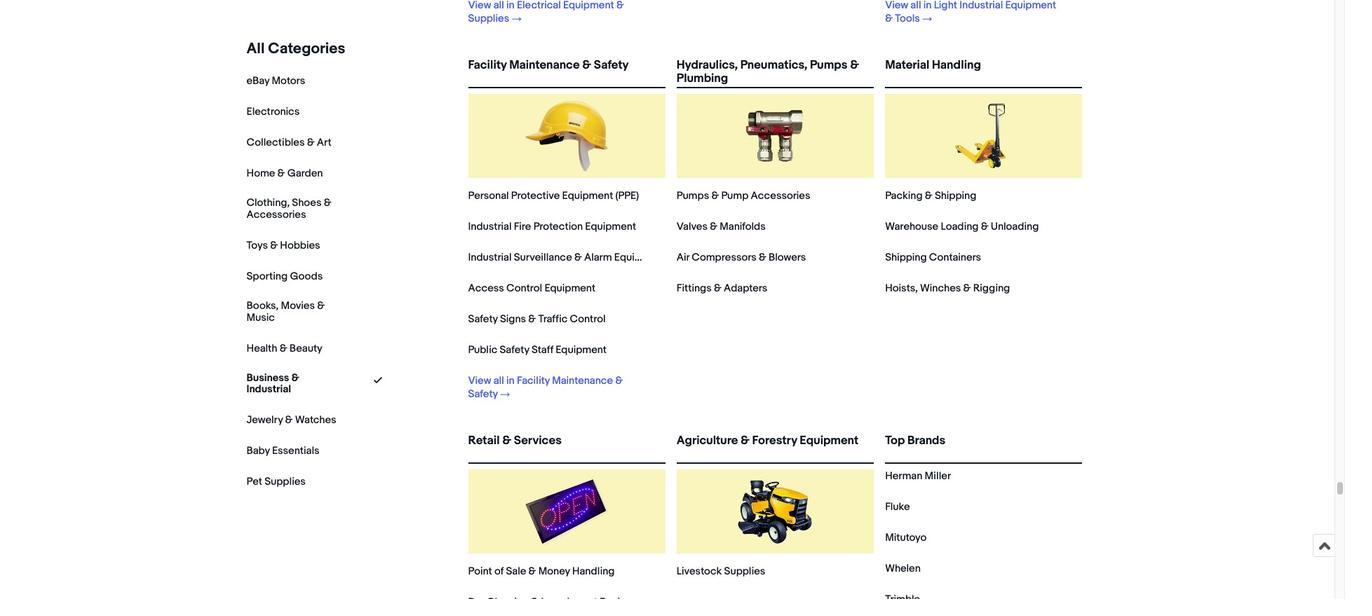 Task type: describe. For each thing, give the bounding box(es) containing it.
money
[[538, 565, 570, 579]]

public safety staff equipment
[[468, 344, 607, 357]]

pumps inside the hydraulics, pneumatics, pumps & plumbing
[[810, 58, 848, 72]]

facility maintenance & safety link
[[468, 58, 666, 84]]

in for light
[[924, 0, 932, 12]]

packing
[[885, 189, 923, 203]]

compressors
[[692, 251, 757, 264]]

all categories
[[247, 40, 346, 58]]

light
[[934, 0, 958, 12]]

point
[[468, 565, 492, 579]]

electronics link
[[247, 105, 300, 119]]

art
[[317, 136, 332, 149]]

warehouse
[[885, 220, 939, 234]]

1 horizontal spatial control
[[570, 313, 606, 326]]

toys & hobbies
[[247, 239, 320, 252]]

hydraulics, pneumatics, pumps & plumbing
[[677, 58, 859, 86]]

collectibles
[[247, 136, 305, 149]]

access control equipment
[[468, 282, 596, 295]]

view all in light industrial equipment & tools link
[[885, 0, 1063, 25]]

& inside view all in facility maintenance & safety
[[616, 375, 623, 388]]

garden
[[287, 167, 323, 180]]

& inside the hydraulics, pneumatics, pumps & plumbing
[[850, 58, 859, 72]]

facility inside view all in facility maintenance & safety
[[517, 375, 550, 388]]

pneumatics,
[[741, 58, 808, 72]]

hoists,
[[885, 282, 918, 295]]

staff
[[532, 344, 553, 357]]

pumps & pump accessories link
[[677, 189, 811, 203]]

herman
[[885, 470, 923, 483]]

baby essentials
[[247, 445, 319, 458]]

all for supplies
[[494, 0, 504, 12]]

surveillance
[[514, 251, 572, 264]]

traffic
[[538, 313, 568, 326]]

hoists, winches & rigging
[[885, 282, 1010, 295]]

public
[[468, 344, 497, 357]]

protection
[[534, 220, 583, 234]]

ebay motors link
[[247, 74, 305, 88]]

livestock supplies link
[[677, 565, 766, 579]]

view all in light industrial equipment & tools
[[885, 0, 1057, 25]]

fittings & adapters
[[677, 282, 768, 295]]

sporting goods link
[[247, 270, 323, 283]]

whelen link
[[885, 563, 921, 576]]

of
[[494, 565, 504, 579]]

personal
[[468, 189, 509, 203]]

containers
[[929, 251, 981, 264]]

protective
[[511, 189, 560, 203]]

industrial fire protection equipment
[[468, 220, 636, 234]]

warehouse loading & unloading link
[[885, 220, 1039, 234]]

herman miller
[[885, 470, 951, 483]]

jewelry
[[247, 414, 283, 427]]

retail
[[468, 434, 500, 448]]

1 vertical spatial shipping
[[885, 251, 927, 264]]

ebay motors
[[247, 74, 305, 88]]

shoes
[[292, 196, 322, 210]]

valves & manifolds link
[[677, 220, 766, 234]]

whelen
[[885, 563, 921, 576]]

electronics
[[247, 105, 300, 119]]

loading
[[941, 220, 979, 234]]

home
[[247, 167, 275, 180]]

in for electrical
[[507, 0, 515, 12]]

view for &
[[885, 0, 908, 12]]

& inside view all in electrical equipment & supplies
[[617, 0, 624, 12]]

clothing,
[[247, 196, 290, 210]]

rigging
[[973, 282, 1010, 295]]

all for safety
[[494, 375, 504, 388]]

fire
[[514, 220, 531, 234]]

fluke link
[[885, 501, 910, 514]]

personal protective equipment (ppe) link
[[468, 189, 639, 203]]

livestock
[[677, 565, 722, 579]]

books, movies & music link
[[247, 299, 345, 325]]

retail & services
[[468, 434, 562, 448]]

industrial fire protection equipment link
[[468, 220, 636, 234]]

baby essentials link
[[247, 445, 319, 458]]

valves
[[677, 220, 708, 234]]

material handling
[[885, 58, 981, 72]]

all for &
[[911, 0, 921, 12]]

watches
[[295, 414, 336, 427]]

pet
[[247, 476, 262, 489]]

toys
[[247, 239, 268, 252]]

in for facility
[[507, 375, 515, 388]]

tools
[[895, 12, 920, 25]]

0 horizontal spatial handling
[[572, 565, 615, 579]]

top
[[885, 434, 905, 448]]

supplies for pet supplies
[[265, 476, 306, 489]]

industrial surveillance & alarm equipment link
[[468, 251, 665, 264]]

fittings
[[677, 282, 712, 295]]

air compressors & blowers link
[[677, 251, 806, 264]]

safety inside view all in facility maintenance & safety
[[468, 388, 498, 401]]

point of sale & money handling link
[[468, 565, 615, 579]]

valves & manifolds
[[677, 220, 766, 234]]



Task type: locate. For each thing, give the bounding box(es) containing it.
view down public
[[468, 375, 491, 388]]

beauty
[[290, 342, 322, 355]]

all inside view all in electrical equipment & supplies
[[494, 0, 504, 12]]

handling right money
[[572, 565, 615, 579]]

view inside view all in electrical equipment & supplies
[[468, 0, 491, 12]]

shipping containers link
[[885, 251, 981, 264]]

equipment
[[563, 0, 614, 12], [1006, 0, 1057, 12], [562, 189, 613, 203], [585, 220, 636, 234], [614, 251, 665, 264], [545, 282, 596, 295], [556, 344, 607, 357], [800, 434, 859, 448]]

plumbing
[[677, 72, 728, 86]]

sporting
[[247, 270, 288, 283]]

hydraulics, pneumatics, pumps & plumbing image
[[733, 94, 818, 178]]

2 horizontal spatial supplies
[[724, 565, 766, 579]]

industrial right "light"
[[960, 0, 1003, 12]]

0 horizontal spatial shipping
[[885, 251, 927, 264]]

material handling image
[[942, 94, 1026, 178]]

shipping containers
[[885, 251, 981, 264]]

health & beauty
[[247, 342, 322, 355]]

1 horizontal spatial shipping
[[935, 189, 977, 203]]

books, movies & music
[[247, 299, 325, 325]]

accessories up toys & hobbies
[[247, 208, 306, 222]]

1 vertical spatial control
[[570, 313, 606, 326]]

pumps up valves
[[677, 189, 709, 203]]

agriculture & forestry equipment link
[[677, 434, 874, 460]]

control right traffic
[[570, 313, 606, 326]]

adapters
[[724, 282, 768, 295]]

brands
[[908, 434, 946, 448]]

hydraulics,
[[677, 58, 738, 72]]

equipment inside agriculture & forestry equipment link
[[800, 434, 859, 448]]

mitutoyo link
[[885, 532, 927, 545]]

accessories for clothing, shoes & accessories
[[247, 208, 306, 222]]

warehouse loading & unloading
[[885, 220, 1039, 234]]

accessories
[[751, 189, 811, 203], [247, 208, 306, 222]]

pumps right pneumatics,
[[810, 58, 848, 72]]

shipping
[[935, 189, 977, 203], [885, 251, 927, 264]]

1 horizontal spatial handling
[[932, 58, 981, 72]]

industrial
[[960, 0, 1003, 12], [468, 220, 512, 234], [468, 251, 512, 264], [247, 383, 291, 397]]

all inside view all in facility maintenance & safety
[[494, 375, 504, 388]]

health & beauty link
[[247, 342, 322, 355]]

home & garden
[[247, 167, 323, 180]]

electrical
[[517, 0, 561, 12]]

0 vertical spatial accessories
[[751, 189, 811, 203]]

jewelry & watches
[[247, 414, 336, 427]]

pump
[[722, 189, 749, 203]]

1 vertical spatial maintenance
[[552, 375, 613, 388]]

air
[[677, 251, 690, 264]]

0 horizontal spatial accessories
[[247, 208, 306, 222]]

essentials
[[272, 445, 319, 458]]

pumps & pump accessories
[[677, 189, 811, 203]]

equipment inside view all in light industrial equipment & tools
[[1006, 0, 1057, 12]]

point of sale & money handling
[[468, 565, 615, 579]]

supplies left electrical
[[468, 12, 510, 25]]

& inside view all in light industrial equipment & tools
[[885, 12, 893, 25]]

1 vertical spatial facility
[[517, 375, 550, 388]]

1 vertical spatial supplies
[[265, 476, 306, 489]]

1 horizontal spatial accessories
[[751, 189, 811, 203]]

in inside view all in electrical equipment & supplies
[[507, 0, 515, 12]]

1 vertical spatial pumps
[[677, 189, 709, 203]]

maintenance inside view all in facility maintenance & safety
[[552, 375, 613, 388]]

all left electrical
[[494, 0, 504, 12]]

winches
[[920, 282, 961, 295]]

view left electrical
[[468, 0, 491, 12]]

business & industrial link
[[247, 372, 345, 397]]

view for supplies
[[468, 0, 491, 12]]

all down public
[[494, 375, 504, 388]]

supplies
[[468, 12, 510, 25], [265, 476, 306, 489], [724, 565, 766, 579]]

categories
[[268, 40, 346, 58]]

& inside clothing, shoes & accessories
[[324, 196, 331, 210]]

toys & hobbies link
[[247, 239, 320, 252]]

services
[[514, 434, 562, 448]]

1 horizontal spatial pumps
[[810, 58, 848, 72]]

1 horizontal spatial facility
[[517, 375, 550, 388]]

industrial inside view all in light industrial equipment & tools
[[960, 0, 1003, 12]]

shipping up loading
[[935, 189, 977, 203]]

alarm
[[584, 251, 612, 264]]

0 horizontal spatial pumps
[[677, 189, 709, 203]]

shipping up "hoists,"
[[885, 251, 927, 264]]

collectibles & art link
[[247, 136, 332, 149]]

business & industrial
[[247, 372, 299, 397]]

motors
[[272, 74, 305, 88]]

pet supplies
[[247, 476, 306, 489]]

0 vertical spatial handling
[[932, 58, 981, 72]]

retail & services image
[[525, 470, 609, 554]]

1 horizontal spatial supplies
[[468, 12, 510, 25]]

fittings & adapters link
[[677, 282, 768, 295]]

handling right material
[[932, 58, 981, 72]]

material
[[885, 58, 930, 72]]

accessories right pump
[[751, 189, 811, 203]]

miller
[[925, 470, 951, 483]]

0 horizontal spatial supplies
[[265, 476, 306, 489]]

facility maintenance & safety image
[[525, 94, 609, 178]]

1 vertical spatial accessories
[[247, 208, 306, 222]]

industrial surveillance & alarm equipment
[[468, 251, 665, 264]]

view for safety
[[468, 375, 491, 388]]

industrial up access
[[468, 251, 512, 264]]

in
[[507, 0, 515, 12], [924, 0, 932, 12], [507, 375, 515, 388]]

industrial down personal
[[468, 220, 512, 234]]

collectibles & art
[[247, 136, 332, 149]]

& inside business & industrial
[[291, 372, 299, 385]]

accessories for pumps & pump accessories
[[751, 189, 811, 203]]

in inside view all in light industrial equipment & tools
[[924, 0, 932, 12]]

2 vertical spatial supplies
[[724, 565, 766, 579]]

jewelry & watches link
[[247, 414, 336, 427]]

all inside view all in light industrial equipment & tools
[[911, 0, 921, 12]]

&
[[617, 0, 624, 12], [885, 12, 893, 25], [582, 58, 591, 72], [850, 58, 859, 72], [307, 136, 315, 149], [278, 167, 285, 180], [712, 189, 719, 203], [925, 189, 933, 203], [324, 196, 331, 210], [710, 220, 718, 234], [981, 220, 989, 234], [270, 239, 278, 252], [574, 251, 582, 264], [759, 251, 767, 264], [714, 282, 722, 295], [964, 282, 971, 295], [317, 299, 325, 313], [528, 313, 536, 326], [280, 342, 287, 355], [291, 372, 299, 385], [616, 375, 623, 388], [285, 414, 293, 427], [502, 434, 511, 448], [741, 434, 750, 448], [529, 565, 536, 579]]

personal protective equipment (ppe)
[[468, 189, 639, 203]]

control
[[507, 282, 542, 295], [570, 313, 606, 326]]

agriculture
[[677, 434, 738, 448]]

hoists, winches & rigging link
[[885, 282, 1010, 295]]

sale
[[506, 565, 526, 579]]

access
[[468, 282, 504, 295]]

music
[[247, 311, 275, 325]]

view left "light"
[[885, 0, 908, 12]]

view all in electrical equipment & supplies
[[468, 0, 624, 25]]

movies
[[281, 299, 315, 313]]

0 vertical spatial control
[[507, 282, 542, 295]]

all
[[247, 40, 265, 58]]

in left "light"
[[924, 0, 932, 12]]

accessories inside clothing, shoes & accessories
[[247, 208, 306, 222]]

control up 'signs'
[[507, 282, 542, 295]]

in left electrical
[[507, 0, 515, 12]]

maintenance down view all in electrical equipment & supplies
[[509, 58, 580, 72]]

in down public safety staff equipment link
[[507, 375, 515, 388]]

maintenance down staff
[[552, 375, 613, 388]]

sporting goods
[[247, 270, 323, 283]]

clothing, shoes & accessories link
[[247, 196, 345, 222]]

handling
[[932, 58, 981, 72], [572, 565, 615, 579]]

manifolds
[[720, 220, 766, 234]]

0 vertical spatial supplies
[[468, 12, 510, 25]]

1 vertical spatial handling
[[572, 565, 615, 579]]

industrial inside business & industrial
[[247, 383, 291, 397]]

goods
[[290, 270, 323, 283]]

supplies for livestock supplies
[[724, 565, 766, 579]]

0 vertical spatial pumps
[[810, 58, 848, 72]]

home & garden link
[[247, 167, 323, 180]]

hobbies
[[280, 239, 320, 252]]

equipment inside view all in electrical equipment & supplies
[[563, 0, 614, 12]]

view inside view all in light industrial equipment & tools
[[885, 0, 908, 12]]

supplies right livestock
[[724, 565, 766, 579]]

& inside books, movies & music
[[317, 299, 325, 313]]

supplies inside view all in electrical equipment & supplies
[[468, 12, 510, 25]]

signs
[[500, 313, 526, 326]]

industrial up jewelry
[[247, 383, 291, 397]]

view inside view all in facility maintenance & safety
[[468, 375, 491, 388]]

top brands
[[885, 434, 946, 448]]

0 vertical spatial maintenance
[[509, 58, 580, 72]]

agriculture & forestry equipment image
[[733, 470, 818, 554]]

0 horizontal spatial control
[[507, 282, 542, 295]]

view all in electrical equipment & supplies link
[[468, 0, 646, 25]]

agriculture & forestry equipment
[[677, 434, 859, 448]]

all left "light"
[[911, 0, 921, 12]]

0 vertical spatial facility
[[468, 58, 507, 72]]

fluke
[[885, 501, 910, 514]]

ebay
[[247, 74, 269, 88]]

books,
[[247, 299, 279, 313]]

in inside view all in facility maintenance & safety
[[507, 375, 515, 388]]

0 vertical spatial shipping
[[935, 189, 977, 203]]

health
[[247, 342, 277, 355]]

0 horizontal spatial facility
[[468, 58, 507, 72]]

facility maintenance & safety
[[468, 58, 629, 72]]

supplies right 'pet'
[[265, 476, 306, 489]]



Task type: vqa. For each thing, say whether or not it's contained in the screenshot.
Jade™ within the Bratz Rock Collect Doll Angelz™ 20 Yearz Special Edition Fashion Doll Jade™ New $30.75 Free shipping 17 watchers
no



